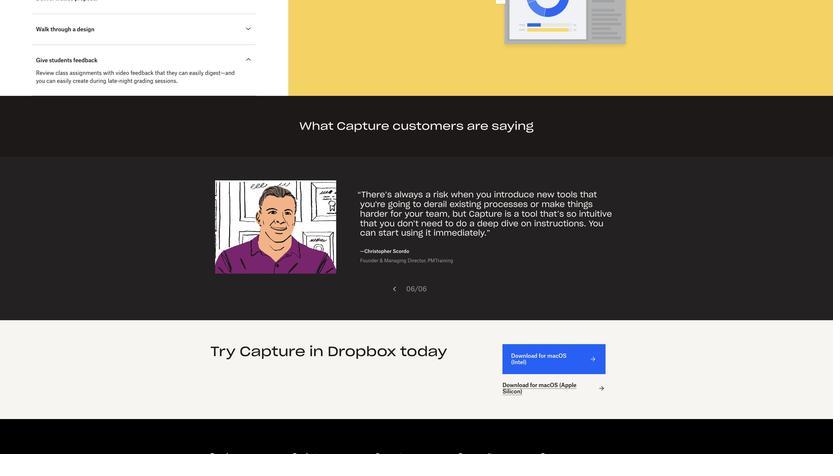 Task type: locate. For each thing, give the bounding box(es) containing it.
1 horizontal spatial that
[[360, 218, 377, 229]]

make
[[542, 199, 565, 209]]

you down review
[[36, 78, 45, 84]]

a right is
[[514, 209, 520, 219]]

download
[[512, 352, 538, 359], [503, 382, 529, 389]]

capture for what capture customers are saying
[[337, 119, 390, 133]]

for left your
[[391, 209, 402, 219]]

(apple
[[560, 382, 577, 389]]

they
[[167, 70, 178, 76]]

do
[[457, 218, 467, 229]]

for inside download for macos (apple silicon)
[[531, 382, 538, 389]]

2 vertical spatial that
[[360, 218, 377, 229]]

macos for download for macos (intel)
[[548, 352, 567, 359]]

0 horizontal spatial can
[[47, 78, 56, 84]]

0 vertical spatial you
[[36, 78, 45, 84]]

1 horizontal spatial easily
[[189, 70, 204, 76]]

2 horizontal spatial that
[[581, 189, 598, 200]]

derail
[[424, 199, 447, 209]]

try
[[210, 343, 236, 360]]

that up intuitive
[[581, 189, 598, 200]]

walk through a design
[[36, 26, 95, 33]]

for inside "there's always a risk when you introduce new tools that you're going to derail existing processes or make things harder for your team, but capture is a tool that's so intuitive that you don't need to do a deep dive on instructions. you can start using it immediately."
[[391, 209, 402, 219]]

2 vertical spatial you
[[380, 218, 395, 229]]

to
[[413, 199, 422, 209], [446, 218, 454, 229]]

you left don't
[[380, 218, 395, 229]]

06/06
[[407, 285, 427, 293]]

you
[[36, 78, 45, 84], [477, 189, 492, 200], [380, 218, 395, 229]]

silicon)
[[503, 388, 523, 395]]

for right silicon)
[[531, 382, 538, 389]]

1 horizontal spatial to
[[446, 218, 454, 229]]

easily down class
[[57, 78, 71, 84]]

a right do
[[470, 218, 475, 229]]

you're
[[360, 199, 386, 209]]

0 vertical spatial easily
[[189, 70, 204, 76]]

students
[[49, 57, 72, 64]]

capture inside "there's always a risk when you introduce new tools that you're going to derail existing processes or make things harder for your team, but capture is a tool that's so intuitive that you don't need to do a deep dive on instructions. you can start using it immediately."
[[469, 209, 503, 219]]

instructions.
[[535, 218, 587, 229]]

0 vertical spatial to
[[413, 199, 422, 209]]

macos up (apple
[[548, 352, 567, 359]]

can inside "there's always a risk when you introduce new tools that you're going to derail existing processes or make things harder for your team, but capture is a tool that's so intuitive that you don't need to do a deep dive on instructions. you can start using it immediately."
[[360, 228, 376, 238]]

intuitive
[[580, 209, 613, 219]]

that down you're
[[360, 218, 377, 229]]

can
[[179, 70, 188, 76], [47, 78, 56, 84], [360, 228, 376, 238]]

for right (intel)
[[539, 352, 547, 359]]

1 horizontal spatial feedback
[[131, 70, 154, 76]]

feedback up assignments
[[73, 57, 98, 64]]

that up the sessions.
[[155, 70, 165, 76]]

pmtraining
[[428, 258, 454, 263]]

easily
[[189, 70, 204, 76], [57, 78, 71, 84]]

a left risk
[[426, 189, 431, 200]]

1 vertical spatial capture
[[469, 209, 503, 219]]

"there's
[[358, 189, 392, 200]]

that's
[[541, 209, 565, 219]]

for inside the download for macos (intel)
[[539, 352, 547, 359]]

give
[[36, 57, 48, 64]]

on
[[521, 218, 532, 229]]

macos left (apple
[[539, 382, 559, 389]]

team,
[[426, 209, 450, 219]]

0 vertical spatial that
[[155, 70, 165, 76]]

deep
[[478, 218, 499, 229]]

1 horizontal spatial capture
[[337, 119, 390, 133]]

you
[[589, 218, 604, 229]]

1 horizontal spatial for
[[531, 382, 538, 389]]

0 vertical spatial for
[[391, 209, 402, 219]]

1 vertical spatial feedback
[[131, 70, 154, 76]]

1 vertical spatial you
[[477, 189, 492, 200]]

so
[[567, 209, 577, 219]]

with
[[103, 70, 114, 76]]

introduce
[[495, 189, 535, 200]]

0 horizontal spatial that
[[155, 70, 165, 76]]

download inside download for macos (apple silicon)
[[503, 382, 529, 389]]

need
[[422, 218, 443, 229]]

going
[[388, 199, 411, 209]]

0 horizontal spatial capture
[[240, 343, 306, 360]]

0 horizontal spatial feedback
[[73, 57, 98, 64]]

macos for download for macos (apple silicon)
[[539, 382, 559, 389]]

macos inside download for macos (apple silicon)
[[539, 382, 559, 389]]

when
[[451, 189, 474, 200]]

easily left digest—and
[[189, 70, 204, 76]]

2 vertical spatial can
[[360, 228, 376, 238]]

you right 'when'
[[477, 189, 492, 200]]

a
[[73, 26, 76, 33], [426, 189, 431, 200], [514, 209, 520, 219], [470, 218, 475, 229]]

(intel)
[[512, 359, 527, 366]]

0 horizontal spatial easily
[[57, 78, 71, 84]]

grading
[[134, 78, 153, 84]]

2 horizontal spatial you
[[477, 189, 492, 200]]

1 vertical spatial that
[[581, 189, 598, 200]]

download for macos (apple silicon) link
[[503, 382, 606, 395]]

0 vertical spatial download
[[512, 352, 538, 359]]

to left do
[[446, 218, 454, 229]]

0 vertical spatial can
[[179, 70, 188, 76]]

for
[[391, 209, 402, 219], [539, 352, 547, 359], [531, 382, 538, 389]]

1 vertical spatial macos
[[539, 382, 559, 389]]

today
[[401, 343, 448, 360]]

1 vertical spatial to
[[446, 218, 454, 229]]

things
[[568, 199, 593, 209]]

2 vertical spatial capture
[[240, 343, 306, 360]]

2 horizontal spatial can
[[360, 228, 376, 238]]

during
[[90, 78, 106, 84]]

customers
[[393, 119, 464, 133]]

download for macos (intel)
[[512, 352, 567, 366]]

download inside the download for macos (intel)
[[512, 352, 538, 359]]

2 vertical spatial for
[[531, 382, 538, 389]]

can right they
[[179, 70, 188, 76]]

download for macos (apple silicon)
[[503, 382, 577, 395]]

what capture customers are saying
[[300, 119, 534, 133]]

feedback up grading
[[131, 70, 154, 76]]

1 vertical spatial can
[[47, 78, 56, 84]]

in
[[310, 343, 324, 360]]

1 horizontal spatial you
[[380, 218, 395, 229]]

can up '—christopher'
[[360, 228, 376, 238]]

0 horizontal spatial you
[[36, 78, 45, 84]]

2 horizontal spatial for
[[539, 352, 547, 359]]

capture
[[337, 119, 390, 133], [469, 209, 503, 219], [240, 343, 306, 360]]

footer
[[0, 435, 834, 454]]

0 horizontal spatial for
[[391, 209, 402, 219]]

1 vertical spatial download
[[503, 382, 529, 389]]

0 vertical spatial feedback
[[73, 57, 98, 64]]

1 vertical spatial for
[[539, 352, 547, 359]]

that
[[155, 70, 165, 76], [581, 189, 598, 200], [360, 218, 377, 229]]

macos inside the download for macos (intel)
[[548, 352, 567, 359]]

1 horizontal spatial can
[[179, 70, 188, 76]]

that inside review class assignments with video feedback that they can easily digest—and you can easily create during late-night grading sessions.
[[155, 70, 165, 76]]

but
[[453, 209, 467, 219]]

"there's always a risk when you introduce new tools that you're going to derail existing processes or make things harder for your team, but capture is a tool that's so intuitive that you don't need to do a deep dive on instructions. you can start using it immediately."
[[358, 189, 613, 238]]

2 horizontal spatial capture
[[469, 209, 503, 219]]

0 vertical spatial macos
[[548, 352, 567, 359]]

0 vertical spatial capture
[[337, 119, 390, 133]]

give students feedback
[[36, 57, 98, 64]]

processes
[[484, 199, 528, 209]]

don't
[[398, 218, 419, 229]]

immediately."
[[434, 228, 491, 238]]

can down review
[[47, 78, 56, 84]]

feedback
[[73, 57, 98, 64], [131, 70, 154, 76]]

&
[[380, 258, 383, 263]]

to right going
[[413, 199, 422, 209]]

macos
[[548, 352, 567, 359], [539, 382, 559, 389]]

managing
[[385, 258, 407, 263]]

assignments
[[70, 70, 102, 76]]

risk
[[434, 189, 449, 200]]



Task type: vqa. For each thing, say whether or not it's contained in the screenshot.
gb
no



Task type: describe. For each thing, give the bounding box(es) containing it.
try capture in dropbox today
[[210, 343, 448, 360]]

are
[[467, 119, 489, 133]]

class
[[56, 70, 68, 76]]

a man stands in front of a wall with framed school degrees and a bookcase image
[[215, 181, 336, 274]]

sessions.
[[155, 78, 178, 84]]

design
[[77, 26, 95, 33]]

dropbox
[[328, 343, 397, 360]]

a left design
[[73, 26, 76, 33]]

download for download for macos (apple silicon)
[[503, 382, 529, 389]]

walk
[[36, 26, 49, 33]]

for for download for macos (intel)
[[539, 352, 547, 359]]

you inside review class assignments with video feedback that they can easily digest—and you can easily create during late-night grading sessions.
[[36, 78, 45, 84]]

capture for try capture in dropbox today
[[240, 343, 306, 360]]

1 vertical spatial easily
[[57, 78, 71, 84]]

saying
[[492, 119, 534, 133]]

what
[[300, 119, 334, 133]]

0 horizontal spatial to
[[413, 199, 422, 209]]

or
[[531, 199, 540, 209]]

create
[[73, 78, 88, 84]]

new
[[537, 189, 555, 200]]

download for macos (intel) link
[[503, 344, 606, 374]]

late-
[[108, 78, 119, 84]]

tools
[[558, 189, 578, 200]]

a screenshot of chart, with a circle drawn over part of the image and the dropbox capture toolbar image
[[305, 0, 818, 80]]

video
[[116, 70, 129, 76]]

scordo
[[393, 248, 410, 254]]

existing
[[450, 199, 482, 209]]

dive
[[502, 218, 519, 229]]

it
[[426, 228, 431, 238]]

review
[[36, 70, 54, 76]]

review class assignments with video feedback that they can easily digest—and you can easily create during late-night grading sessions.
[[36, 70, 235, 84]]

using
[[402, 228, 423, 238]]

download for download for macos (intel)
[[512, 352, 538, 359]]

your
[[405, 209, 424, 219]]

director,
[[408, 258, 427, 263]]

is
[[505, 209, 512, 219]]

digest—and
[[205, 70, 235, 76]]

—christopher scordo
[[360, 248, 410, 254]]

founder & managing director, pmtraining
[[360, 258, 454, 263]]

for for download for macos (apple silicon)
[[531, 382, 538, 389]]

night
[[119, 78, 133, 84]]

founder
[[360, 258, 379, 263]]

through
[[51, 26, 71, 33]]

tool
[[522, 209, 538, 219]]

start
[[379, 228, 399, 238]]

always
[[395, 189, 423, 200]]

harder
[[360, 209, 388, 219]]

feedback inside review class assignments with video feedback that they can easily digest—and you can easily create during late-night grading sessions.
[[131, 70, 154, 76]]

—christopher
[[360, 248, 392, 254]]



